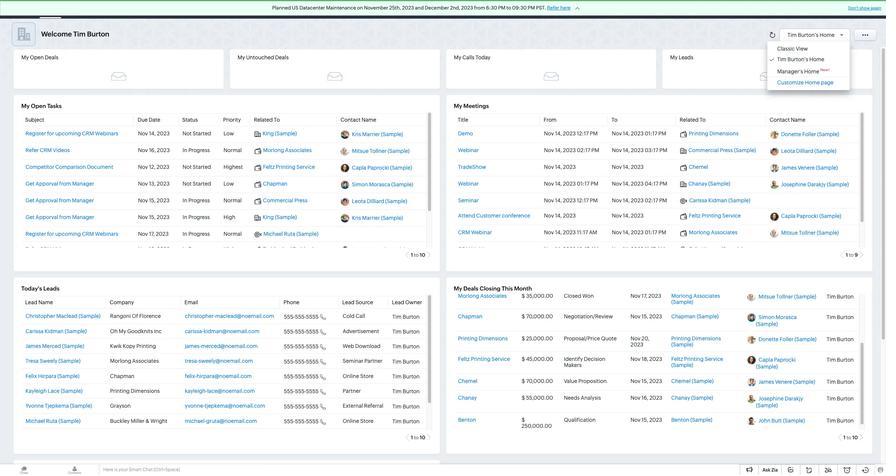 Task type: locate. For each thing, give the bounding box(es) containing it.
michael down 'yvonne'
[[26, 419, 45, 425]]

leads for my leads
[[679, 54, 694, 61]]

&
[[146, 419, 150, 425]]

deals down welcome
[[45, 54, 58, 61]]

qualification
[[564, 418, 596, 424]]

$ up $ 55,000.00
[[522, 379, 525, 385]]

truhlar right and
[[293, 246, 310, 252]]

online down the seminar partner
[[343, 374, 359, 380]]

0 vertical spatial king (sample) link
[[254, 131, 297, 137]]

0 vertical spatial upcoming
[[55, 131, 81, 137]]

lead up cold
[[343, 300, 355, 306]]

0 vertical spatial $ 70,000.00
[[522, 314, 553, 320]]

0 vertical spatial webinar link
[[458, 148, 479, 154]]

from
[[474, 5, 485, 11], [59, 181, 71, 187], [59, 198, 71, 204], [59, 215, 71, 221]]

capla
[[352, 165, 367, 171], [782, 214, 796, 220], [759, 358, 773, 364]]

1 vertical spatial press
[[295, 198, 308, 204]]

5555 for christopher-maclead@noemail.com
[[306, 314, 319, 320]]

555-555-5555 for yvonne-tjepkema@noemail.com
[[284, 404, 319, 410]]

my
[[21, 54, 29, 61], [238, 54, 245, 61], [454, 54, 462, 61], [671, 54, 678, 61], [21, 103, 30, 109], [454, 103, 462, 109], [454, 286, 462, 292], [119, 329, 126, 335]]

1 horizontal spatial dilliard
[[797, 148, 814, 154]]

1 vertical spatial commercial
[[263, 198, 294, 204]]

chemel link up chanay link
[[458, 379, 478, 385]]

orders for purchase orders
[[477, 6, 494, 12]]

lead down "today's"
[[25, 300, 37, 306]]

1 vertical spatial mitsue tollner (sample)
[[782, 230, 839, 236]]

tim burton's home down the view
[[778, 56, 825, 62]]

3 in progress from the top
[[183, 215, 210, 221]]

josephine
[[782, 182, 807, 188], [759, 396, 784, 402]]

2 kris marrier (sample) from the top
[[352, 215, 403, 221]]

2 benton from the left
[[672, 418, 690, 424]]

(sample) inside morlong associates (sample)
[[672, 300, 694, 306]]

2 not started from the top
[[183, 164, 211, 170]]

attend customer conference link
[[458, 213, 531, 219]]

5555
[[306, 314, 319, 320], [306, 329, 319, 335], [306, 344, 319, 350], [306, 359, 319, 365], [306, 374, 319, 380], [306, 389, 319, 395], [306, 404, 319, 410], [306, 419, 319, 425]]

01:17 for pm
[[645, 131, 658, 137]]

low for chapman
[[224, 181, 234, 187]]

1 not started from the top
[[183, 131, 211, 137]]

1 vertical spatial nov 17, 2023
[[631, 294, 662, 300]]

chanay (sample) link down chemel (sample)
[[672, 396, 714, 402]]

1 horizontal spatial feltz printing service link
[[458, 357, 510, 363]]

king for low
[[263, 131, 274, 137]]

tresa sweely (sample)
[[26, 359, 81, 365]]

1 vertical spatial james venere (sample)
[[759, 380, 816, 386]]

6 5555 from the top
[[306, 389, 319, 395]]

register for upcoming crm webinars link down the "get approval from manager" link
[[26, 231, 118, 237]]

from down get approval from manager
[[59, 215, 71, 221]]

1 kris from the top
[[352, 132, 361, 138]]

0 vertical spatial donette foller (sample)
[[782, 132, 840, 138]]

$ left 25,000.00
[[522, 336, 525, 342]]

register down approval
[[26, 231, 46, 237]]

my calls today
[[454, 54, 491, 61]]

benton for benton link on the right
[[458, 418, 476, 424]]

not right nov 12, 2023
[[183, 164, 192, 170]]

0 horizontal spatial commercial
[[263, 198, 294, 204]]

1 nov 14, 2023 12:17 pm from the top
[[544, 131, 598, 137]]

$ for chemel
[[522, 379, 525, 385]]

king
[[263, 131, 274, 137], [263, 215, 274, 221]]

tim burton's home up "classic view" link
[[788, 32, 835, 38]]

1 started from the top
[[193, 131, 211, 137]]

13,
[[149, 181, 156, 187]]

lace
[[48, 389, 60, 395]]

home up "classic view" link
[[820, 32, 835, 38]]

nov 14, 2023 11:17 am
[[544, 230, 598, 236], [612, 246, 665, 252]]

am for nov 14, 2023 01:17 pm
[[589, 230, 598, 236]]

0 vertical spatial refer crm videos link
[[26, 148, 70, 154]]

register for upcoming crm webinars down tasks
[[26, 131, 118, 137]]

orders right purchase
[[477, 6, 494, 12]]

0 vertical spatial normal
[[224, 148, 242, 154]]

1 kris marrier (sample) link from the top
[[352, 132, 403, 138]]

1 horizontal spatial contact name
[[770, 117, 806, 123]]

2 online from the top
[[343, 419, 359, 425]]

christopher
[[26, 314, 55, 320]]

deals left "closing"
[[464, 286, 479, 292]]

leota dilliard (sample) for the topmost leota dilliard (sample) link
[[782, 148, 837, 154]]

chemel down commercial press (sample) link
[[689, 164, 709, 170]]

store down external referral
[[360, 419, 374, 425]]

simon
[[352, 182, 368, 188], [759, 315, 775, 321]]

1 vertical spatial mitsue
[[782, 230, 798, 236]]

$ down month
[[522, 294, 525, 300]]

register for upcoming crm webinars for nov 17, 2023
[[26, 231, 118, 237]]

not started for nov 12, 2023
[[183, 164, 211, 170]]

yvonne tjepkema (sample) link
[[26, 404, 92, 410]]

register for upcoming crm webinars down the "get approval from manager" link
[[26, 231, 118, 237]]

2 horizontal spatial leads
[[679, 54, 694, 61]]

1 kris marrier (sample) from the top
[[352, 132, 403, 138]]

kris for high
[[352, 215, 361, 221]]

3 progress from the top
[[188, 215, 210, 221]]

3 not started from the top
[[183, 181, 211, 187]]

from for normal
[[59, 198, 71, 204]]

enterprise-trial upgrade
[[707, 3, 741, 15]]

2 webinars from the top
[[95, 231, 118, 237]]

get down competitor
[[26, 181, 34, 187]]

chanay (sample) down commercial press (sample) link
[[689, 181, 731, 187]]

capla paprocki (sample) link for my open tasks
[[352, 165, 412, 171]]

felix hirpara (sample) link
[[680, 246, 744, 253], [26, 374, 79, 380]]

am
[[589, 230, 598, 236], [591, 246, 599, 252], [657, 246, 665, 252]]

kidman@noemail.com
[[204, 329, 260, 335]]

0 vertical spatial for
[[47, 131, 54, 137]]

upcoming down the "get approval from manager" link
[[55, 231, 81, 237]]

1 horizontal spatial venere
[[798, 165, 815, 171]]

2 horizontal spatial printing dimensions
[[689, 131, 739, 137]]

my deals closing this month
[[454, 286, 532, 292]]

1 low from the top
[[224, 131, 234, 137]]

0 horizontal spatial simon morasca (sample) link
[[352, 182, 413, 188]]

normal
[[224, 148, 242, 154], [224, 198, 242, 204], [224, 231, 242, 237]]

1 vertical spatial felix hirpara (sample)
[[26, 374, 79, 380]]

1 vertical spatial morasca
[[776, 315, 797, 321]]

0 horizontal spatial leads
[[43, 286, 59, 292]]

refer for morlong associates
[[26, 148, 39, 154]]

20,
[[642, 336, 650, 342]]

$ for benton
[[522, 418, 525, 424]]

1 register for upcoming crm webinars link from the top
[[26, 131, 118, 137]]

1 $ 70,000.00 from the top
[[522, 314, 553, 320]]

chapman link down "closing"
[[458, 314, 483, 320]]

4 in progress from the top
[[183, 231, 210, 237]]

michael ruta (sample) down tjepkema
[[26, 419, 81, 425]]

not started for nov 14, 2023
[[183, 131, 211, 137]]

1 webinars from the top
[[95, 131, 118, 137]]

4 555-555-5555 from the top
[[284, 359, 319, 365]]

calendar image
[[806, 6, 812, 12]]

profile element
[[848, 0, 869, 18]]

0 vertical spatial venere
[[798, 165, 815, 171]]

truhlar left and
[[263, 246, 280, 252]]

lead for lead owner
[[392, 300, 404, 306]]

capla paprocki (sample)
[[352, 165, 412, 171], [782, 214, 842, 220], [756, 358, 796, 370]]

attend
[[458, 213, 475, 219]]

nov 14, 2023 12:17 pm for nov 14, 2023 02:17 pm
[[544, 198, 598, 204]]

0 horizontal spatial leota dilliard (sample) link
[[352, 199, 407, 205]]

1 get apporval from manager link from the top
[[26, 181, 94, 187]]

yvonne-tjepkema@noemail.com link
[[185, 404, 265, 410]]

70,000.00 down the '35,000.00' in the bottom of the page
[[526, 314, 553, 320]]

nov 14, 2023 02:17 pm down nov 14, 2023 04:17 pm
[[612, 198, 667, 204]]

1 vertical spatial not started
[[183, 164, 211, 170]]

7 $ from the top
[[522, 418, 525, 424]]

2 register for upcoming crm webinars from the top
[[26, 231, 118, 237]]

nov 14, 2023
[[138, 131, 170, 137], [544, 164, 576, 170], [612, 164, 644, 170], [544, 213, 576, 219], [612, 213, 644, 219]]

250,000.00
[[522, 424, 552, 430]]

1 for my deals closing this month
[[844, 436, 846, 441]]

king (sample) link for low
[[254, 131, 297, 137]]

crm webinar link for nov 14, 2023 11:17 am
[[458, 230, 492, 236]]

6 $ from the top
[[522, 396, 525, 402]]

1 vertical spatial donette foller (sample)
[[759, 337, 817, 343]]

in progress for morlong associates
[[183, 148, 210, 154]]

5 555-555-5555 from the top
[[284, 374, 319, 380]]

1 vertical spatial james venere (sample) link
[[759, 380, 816, 386]]

for down tasks
[[47, 131, 54, 137]]

in for morlong
[[183, 148, 187, 154]]

josephine inside josephine darakjy (sample)
[[759, 396, 784, 402]]

0 vertical spatial felix
[[690, 246, 701, 252]]

hirpara@noemail.com
[[197, 374, 252, 380]]

donette foller (sample) link
[[782, 132, 840, 138], [759, 337, 817, 343]]

1 vertical spatial open
[[31, 103, 46, 109]]

low down highest
[[224, 181, 234, 187]]

benton for benton (sample)
[[672, 418, 690, 424]]

2 555-555-5555 from the top
[[284, 329, 319, 335]]

2 70,000.00 from the top
[[526, 379, 553, 385]]

4 in from the top
[[183, 231, 187, 237]]

get apporval from manager up the "get approval from manager" link
[[26, 181, 94, 187]]

8 5555 from the top
[[306, 419, 319, 425]]

crm
[[18, 5, 34, 13], [82, 131, 94, 137], [40, 148, 52, 154], [458, 230, 470, 236], [82, 231, 94, 237], [40, 246, 52, 252], [458, 246, 470, 252]]

0 vertical spatial printing dimensions link
[[680, 131, 739, 138]]

0 horizontal spatial simon morasca (sample)
[[352, 182, 413, 188]]

2 crm webinar link from the top
[[458, 246, 492, 252]]

1 to 10 for closing
[[844, 436, 858, 441]]

2 register for upcoming crm webinars link from the top
[[26, 231, 118, 237]]

burton's down the view
[[788, 56, 809, 62]]

my for my leads
[[671, 54, 678, 61]]

competitor comparison document
[[26, 164, 113, 170]]

2 king (sample) link from the top
[[254, 215, 297, 221]]

ruta up and
[[284, 231, 295, 237]]

tollner for nov 17, 2023
[[777, 294, 794, 300]]

0 vertical spatial not
[[183, 131, 192, 137]]

2 refer crm videos from the top
[[26, 246, 70, 252]]

2 vertical spatial tollner
[[777, 294, 794, 300]]

printing inside feltz printing service (sample)
[[684, 357, 704, 363]]

orders right the and
[[424, 6, 441, 12]]

leads
[[70, 6, 85, 12], [679, 54, 694, 61], [43, 286, 59, 292]]

$ inside '$ 250,000.00'
[[522, 418, 525, 424]]

refer crm videos link for high
[[26, 246, 70, 252]]

0 horizontal spatial feltz printing service
[[263, 164, 315, 170]]

2 12:17 from the top
[[577, 198, 589, 204]]

0 vertical spatial webinars
[[95, 131, 118, 137]]

home down manager's home new!
[[805, 79, 820, 86]]

capla paprocki (sample) link for my deals closing this month
[[756, 358, 796, 370]]

store down the seminar partner
[[360, 374, 374, 380]]

simon morasca (sample) for low
[[352, 182, 413, 188]]

2 started from the top
[[193, 164, 211, 170]]

get apporval from manager down get approval from manager
[[26, 215, 94, 221]]

chemel inside chemel link
[[689, 164, 709, 170]]

contacts image
[[51, 465, 99, 476]]

8 555-555-5555 from the top
[[284, 419, 319, 425]]

1 horizontal spatial orders
[[477, 6, 494, 12]]

nov 14, 2023 for attend customer conference
[[544, 213, 576, 219]]

nov inside nov 20, 2023
[[631, 336, 641, 342]]

4 $ from the top
[[522, 357, 525, 363]]

register for upcoming crm webinars link down tasks
[[26, 131, 118, 137]]

darakjy inside josephine darakjy (sample)
[[785, 396, 804, 402]]

1 crm webinar link from the top
[[458, 230, 492, 236]]

2 online store from the top
[[343, 419, 374, 425]]

2 webinar link from the top
[[458, 181, 479, 187]]

3 get from the top
[[26, 215, 34, 221]]

value
[[564, 379, 578, 385]]

0 vertical spatial darakjy
[[808, 182, 826, 188]]

0 vertical spatial 02:17
[[577, 148, 591, 154]]

venere for the bottom the james venere (sample) link
[[776, 380, 793, 386]]

james
[[782, 165, 797, 171], [26, 344, 41, 350], [759, 380, 775, 386]]

signals image
[[791, 6, 797, 13]]

tim burton's home link up "classic view" link
[[788, 32, 847, 38]]

press for commercial press
[[295, 198, 308, 204]]

don't show again link
[[849, 6, 882, 10]]

christopher-
[[185, 314, 215, 320]]

3 normal from the top
[[224, 231, 242, 237]]

2 vertical spatial nov 14, 2023 01:17 pm
[[612, 230, 667, 236]]

0 horizontal spatial printing dimensions link
[[458, 336, 508, 342]]

seminar down the web
[[343, 359, 364, 365]]

$ down $ 35,000.00
[[522, 314, 525, 320]]

sage wieser (sample)
[[352, 247, 406, 253]]

1 vertical spatial michael ruta (sample)
[[26, 419, 81, 425]]

7 555-555-5555 from the top
[[284, 404, 319, 410]]

online store down external referral
[[343, 419, 374, 425]]

kris marrier (sample) link for low
[[352, 132, 403, 138]]

0 vertical spatial register
[[26, 131, 46, 137]]

king (sample) link for high
[[254, 215, 297, 221]]

2 vertical spatial capla paprocki (sample) link
[[756, 358, 796, 370]]

leota dilliard (sample) for bottom leota dilliard (sample) link
[[352, 199, 407, 205]]

0 horizontal spatial carissa kidman (sample) link
[[26, 329, 87, 335]]

chemel
[[689, 164, 709, 170], [458, 379, 478, 385], [672, 379, 691, 385]]

morlong associates (sample) link
[[672, 294, 720, 306]]

james venere (sample) for the bottom the james venere (sample) link
[[759, 380, 816, 386]]

1 horizontal spatial 17,
[[642, 294, 648, 300]]

apporval up approval
[[36, 181, 58, 187]]

2 crm webinar from the top
[[458, 246, 492, 252]]

3 $ from the top
[[522, 336, 525, 342]]

get left approval
[[26, 198, 34, 204]]

capla inside capla paprocki (sample)
[[759, 358, 773, 364]]

0 vertical spatial crm webinar link
[[458, 230, 492, 236]]

page
[[821, 79, 834, 86]]

2 in from the top
[[183, 198, 187, 204]]

2 vertical spatial normal
[[224, 231, 242, 237]]

1 vertical spatial manager
[[72, 198, 94, 204]]

get down the "get approval from manager" link
[[26, 215, 34, 221]]

0 vertical spatial online store
[[343, 374, 374, 380]]

referral
[[364, 404, 384, 410]]

kris marrier (sample) link for high
[[352, 215, 403, 221]]

videos for high
[[53, 246, 70, 252]]

competitor comparison document link
[[26, 164, 113, 170]]

get apporval from manager link down get approval from manager
[[26, 215, 94, 221]]

1 normal from the top
[[224, 148, 242, 154]]

2 to from the left
[[612, 117, 618, 123]]

1 online store from the top
[[343, 374, 374, 380]]

low down priority
[[224, 131, 234, 137]]

0 vertical spatial nov 14, 2023 12:17 pm
[[544, 131, 598, 137]]

related
[[254, 117, 273, 123], [680, 117, 699, 123]]

1 vertical spatial nov 16, 2023
[[138, 246, 170, 252]]

customer
[[476, 213, 501, 219]]

chapman up commercial press link at the left of the page
[[263, 181, 288, 187]]

555-555-5555 for felix-hirpara@noemail.com
[[284, 374, 319, 380]]

1 horizontal spatial morasca
[[776, 315, 797, 321]]

zia
[[772, 468, 778, 474]]

2 marrier from the top
[[362, 215, 380, 221]]

apporval down approval
[[36, 215, 58, 221]]

chemel down feltz printing service (sample) link at the right bottom
[[672, 379, 691, 385]]

2 truhlar from the left
[[293, 246, 310, 252]]

michael ruta (sample) link up and
[[254, 231, 319, 238]]

online down external
[[343, 419, 359, 425]]

10
[[420, 253, 426, 258], [420, 436, 426, 441], [853, 436, 858, 441]]

0 horizontal spatial dilliard
[[367, 199, 384, 205]]

felix
[[690, 246, 701, 252], [26, 374, 37, 380]]

partner
[[365, 359, 383, 365], [343, 389, 361, 395]]

michael ruta (sample) link down tjepkema
[[26, 419, 81, 425]]

03:17
[[645, 148, 659, 154]]

12:17 for nov 14, 2023 02:17 pm
[[577, 198, 589, 204]]

nov 14, 2023 02:17 pm down from
[[544, 148, 600, 154]]

14,
[[149, 131, 156, 137], [555, 131, 562, 137], [623, 131, 630, 137], [555, 148, 562, 154], [623, 148, 630, 154], [555, 164, 562, 170], [623, 164, 630, 170], [555, 181, 562, 187], [623, 181, 630, 187], [555, 198, 562, 204], [623, 198, 630, 204], [555, 213, 562, 219], [623, 213, 630, 219], [555, 230, 562, 236], [623, 230, 630, 236], [555, 246, 562, 252], [623, 246, 630, 252]]

2 $ 70,000.00 from the top
[[522, 379, 553, 385]]

get apporval from manager for nov 13, 2023
[[26, 181, 94, 187]]

1 horizontal spatial related to link
[[680, 117, 706, 123]]

michael up and
[[264, 231, 283, 237]]

michael ruta (sample) up truhlar and truhlar attys
[[264, 231, 319, 237]]

1 king (sample) link from the top
[[254, 131, 297, 137]]

purchase orders link
[[447, 0, 500, 18]]

2 king from the top
[[263, 215, 274, 221]]

10:17
[[577, 246, 590, 252]]

email link
[[185, 300, 198, 306]]

nov 14, 2023 12:17 pm for nov 14, 2023 01:17 pm
[[544, 131, 598, 137]]

2 not from the top
[[183, 164, 192, 170]]

1 horizontal spatial truhlar
[[293, 246, 310, 252]]

deals right the untouched
[[275, 54, 289, 61]]

1 vertical spatial refer
[[26, 148, 39, 154]]

01:17 for am
[[645, 230, 658, 236]]

not right nov 13, 2023
[[183, 181, 192, 187]]

burton's up "classic view" link
[[798, 32, 819, 38]]

2 high from the top
[[224, 246, 236, 252]]

morlong inside morlong associates (sample)
[[672, 294, 693, 300]]

1 refer crm videos from the top
[[26, 148, 70, 154]]

1 store from the top
[[360, 374, 374, 380]]

1 vertical spatial started
[[193, 164, 211, 170]]

3 started from the top
[[193, 181, 211, 187]]

1 king (sample) from the top
[[263, 131, 297, 137]]

1 crm webinar from the top
[[458, 230, 492, 236]]

for for nov 17, 2023
[[47, 231, 54, 237]]

feltz inside feltz printing service (sample)
[[672, 357, 683, 363]]

1 benton from the left
[[458, 418, 476, 424]]

0 vertical spatial kris marrier (sample)
[[352, 132, 403, 138]]

0 vertical spatial michael ruta (sample) link
[[254, 231, 319, 238]]

tresa-sweely@noemail.com link
[[185, 359, 253, 365]]

refer for truhlar and truhlar attys
[[26, 246, 39, 252]]

chanay (sample) link down commercial press (sample) link
[[680, 181, 731, 188]]

won
[[583, 294, 594, 300]]

carissa kidman (sample)
[[690, 198, 751, 204], [26, 329, 87, 335]]

0 vertical spatial josephine darakjy (sample)
[[782, 182, 849, 188]]

chemel for topmost chemel link
[[689, 164, 709, 170]]

progress for michael
[[188, 231, 210, 237]]

press inside commercial press (sample) link
[[720, 148, 733, 154]]

0 vertical spatial store
[[360, 374, 374, 380]]

1 555-555-5555 from the top
[[284, 314, 319, 320]]

0 horizontal spatial printing dimensions
[[110, 389, 160, 395]]

open up subject link
[[31, 103, 46, 109]]

2 store from the top
[[360, 419, 374, 425]]

0 vertical spatial mitsue
[[352, 148, 369, 154]]

3 lead from the left
[[392, 300, 404, 306]]

2 apporval from the top
[[36, 215, 58, 221]]

$ left 45,000.00
[[522, 357, 525, 363]]

get apporval from manager link
[[26, 181, 94, 187], [26, 215, 94, 221]]

5555 for felix-hirpara@noemail.com
[[306, 374, 319, 380]]

1 king from the top
[[263, 131, 274, 137]]

lead left owner
[[392, 300, 404, 306]]

darakjy for the topmost josephine darakjy (sample) link
[[808, 182, 826, 188]]

identify decision makers
[[564, 357, 606, 369]]

webinars for nov 17, 2023
[[95, 231, 118, 237]]

70,000.00 up 55,000.00 at the bottom right
[[526, 379, 553, 385]]

3 to from the left
[[700, 117, 706, 123]]

webinar link down demo
[[458, 148, 479, 154]]

70,000.00
[[526, 314, 553, 320], [526, 379, 553, 385]]

1 online from the top
[[343, 374, 359, 380]]

chapman link up commercial press link at the left of the page
[[254, 181, 288, 188]]

1 horizontal spatial hirpara
[[702, 246, 720, 252]]

florence
[[139, 314, 161, 320]]

king (sample) link
[[254, 131, 297, 137], [254, 215, 297, 221]]

0 vertical spatial michael
[[264, 231, 283, 237]]

owner
[[405, 300, 422, 306]]

chemel (sample) link
[[672, 379, 714, 385]]

upcoming down tasks
[[55, 131, 81, 137]]

partner down download
[[365, 359, 383, 365]]

from right approval
[[59, 198, 71, 204]]

6 555-555-5555 from the top
[[284, 389, 319, 395]]

open down welcome
[[30, 54, 44, 61]]

dilliard
[[797, 148, 814, 154], [367, 199, 384, 205]]

my for my open tasks
[[21, 103, 30, 109]]

commercial press
[[263, 198, 308, 204]]

0 vertical spatial partner
[[365, 359, 383, 365]]

feltz printing service link
[[254, 164, 315, 171], [680, 213, 741, 220], [458, 357, 510, 363]]

venere for top the james venere (sample) link
[[798, 165, 815, 171]]

1 vertical spatial register for upcoming crm webinars
[[26, 231, 118, 237]]

printing inside printing dimensions (sample)
[[672, 336, 691, 342]]

for down approval
[[47, 231, 54, 237]]

2 for from the top
[[47, 231, 54, 237]]

1 $ from the top
[[522, 294, 525, 300]]

register down subject link
[[26, 131, 46, 137]]

ask
[[763, 468, 771, 474]]

smart
[[129, 468, 142, 473]]

register for upcoming crm webinars link
[[26, 131, 118, 137], [26, 231, 118, 237]]

chapman down morlong associates (sample) link
[[672, 314, 696, 320]]

5 $ from the top
[[522, 379, 525, 385]]

chemel link down commercial press (sample) link
[[680, 164, 709, 171]]

webinar link for nov 14, 2023 01:17 pm
[[458, 181, 479, 187]]

2 upcoming from the top
[[55, 231, 81, 237]]

1 contact name from the left
[[341, 117, 377, 123]]

webinars
[[95, 131, 118, 137], [95, 231, 118, 237]]

0 vertical spatial marrier
[[362, 132, 380, 138]]

feltz printing service for the middle feltz printing service link
[[689, 213, 741, 219]]

0 vertical spatial josephine
[[782, 182, 807, 188]]

10 for closing
[[853, 436, 858, 441]]

(sample) inside capla paprocki (sample)
[[756, 364, 778, 370]]

chats image
[[0, 465, 48, 476]]

5555 for tresa-sweely@noemail.com
[[306, 359, 319, 365]]

15, for chapman
[[642, 314, 649, 320]]

commercial
[[689, 148, 719, 154], [263, 198, 294, 204]]

1 horizontal spatial deals
[[275, 54, 289, 61]]

2 orders from the left
[[477, 6, 494, 12]]

analytics link
[[304, 0, 339, 18]]

1 horizontal spatial capla
[[759, 358, 773, 364]]

partner up external
[[343, 389, 361, 395]]

1 marrier from the top
[[362, 132, 380, 138]]

1 upcoming from the top
[[55, 131, 81, 137]]

create menu image
[[757, 5, 767, 14]]

2 low from the top
[[224, 181, 234, 187]]

not down status "link"
[[183, 131, 192, 137]]

webinar link up seminar link
[[458, 181, 479, 187]]

1 register for upcoming crm webinars from the top
[[26, 131, 118, 137]]

0 horizontal spatial nov 17, 2023
[[138, 231, 169, 237]]

tim burton's home link down "classic view" link
[[770, 56, 848, 62]]

1 related from the left
[[254, 117, 273, 123]]

buckley miller & wright
[[110, 419, 167, 425]]

2 horizontal spatial feltz printing service link
[[680, 213, 741, 220]]

$ 70,000.00 down $ 35,000.00
[[522, 314, 553, 320]]

3 5555 from the top
[[306, 344, 319, 350]]

to link
[[612, 117, 618, 123]]

seminar for seminar link
[[458, 198, 479, 204]]

trial
[[732, 3, 741, 9]]

chanay (sample) down chemel (sample)
[[672, 396, 714, 402]]

seminar up attend at the top of page
[[458, 198, 479, 204]]

sweely
[[40, 359, 57, 365]]

0 vertical spatial tollner
[[370, 148, 387, 154]]

0 vertical spatial online
[[343, 374, 359, 380]]

refer crm videos for high
[[26, 246, 70, 252]]

register for upcoming crm webinars link for nov 14, 2023
[[26, 131, 118, 137]]

5 progress from the top
[[188, 246, 210, 252]]

0 vertical spatial low
[[224, 131, 234, 137]]

from down competitor comparison document
[[59, 181, 71, 187]]

1 lead from the left
[[25, 300, 37, 306]]

555-555-5555 for michael-gruta@noemail.com
[[284, 419, 319, 425]]

1 vertical spatial kris
[[352, 215, 361, 221]]

projects
[[652, 6, 672, 12]]

09:30
[[512, 5, 527, 11]]

paprocki inside capla paprocki (sample)
[[774, 358, 796, 364]]

buckley
[[110, 419, 130, 425]]

$ down $ 55,000.00
[[522, 418, 525, 424]]

1 vertical spatial kris marrier (sample) link
[[352, 215, 403, 221]]

5 in from the top
[[183, 246, 187, 252]]

1 register from the top
[[26, 131, 46, 137]]

nov 14, 2023 12:17 pm
[[544, 131, 598, 137], [544, 198, 598, 204]]

home up customize home page link
[[805, 68, 820, 75]]

0 horizontal spatial contact name
[[341, 117, 377, 123]]

2 get apporval from manager link from the top
[[26, 215, 94, 221]]

mitsue tollner (sample) link
[[352, 148, 410, 154], [782, 230, 839, 236], [759, 294, 817, 300]]

kayleigh-
[[185, 389, 207, 395]]

press inside commercial press link
[[295, 198, 308, 204]]

1 in from the top
[[183, 148, 187, 154]]

email
[[185, 300, 198, 306]]

1 5555 from the top
[[306, 314, 319, 320]]

value proposition
[[564, 379, 607, 385]]

2 related to from the left
[[680, 117, 706, 123]]

online store down the seminar partner
[[343, 374, 374, 380]]

donette foller (sample)
[[782, 132, 840, 138], [759, 337, 817, 343]]

here
[[561, 5, 571, 11]]

online for felix-hirpara@noemail.com
[[343, 374, 359, 380]]

1 vertical spatial carissa kidman (sample) link
[[26, 329, 87, 335]]

get apporval from manager link up the "get approval from manager" link
[[26, 181, 94, 187]]

in progress for truhlar and truhlar attys
[[183, 246, 210, 252]]

0 vertical spatial james venere (sample) link
[[782, 165, 838, 171]]

$ 70,000.00 up $ 55,000.00
[[522, 379, 553, 385]]

1 horizontal spatial felix hirpara (sample) link
[[680, 246, 744, 253]]

$ left 55,000.00 at the bottom right
[[522, 396, 525, 402]]

name
[[362, 117, 377, 123], [791, 117, 806, 123], [38, 300, 53, 306]]

2 related from the left
[[680, 117, 699, 123]]

2 kris marrier (sample) link from the top
[[352, 215, 403, 221]]

products
[[345, 6, 367, 12]]

ruta down tjepkema
[[46, 419, 57, 425]]

to for 2nd related to link from right
[[274, 117, 280, 123]]

2 vertical spatial mitsue tollner (sample)
[[759, 294, 817, 300]]

1 webinar link from the top
[[458, 148, 479, 154]]

0 vertical spatial carissa kidman (sample) link
[[680, 198, 751, 204]]

0 vertical spatial leota
[[782, 148, 795, 154]]

nov 14, 2023 01:17 pm for pm
[[612, 131, 667, 137]]

show
[[860, 6, 870, 10]]



Task type: vqa. For each thing, say whether or not it's contained in the screenshot.


Task type: describe. For each thing, give the bounding box(es) containing it.
1 vertical spatial carissa
[[26, 329, 44, 335]]

signals element
[[787, 0, 801, 19]]

0 vertical spatial donette foller (sample) link
[[782, 132, 840, 138]]

cold
[[343, 314, 355, 320]]

1 vertical spatial tim burton's home link
[[770, 56, 848, 62]]

enterprise-
[[707, 3, 732, 9]]

nov 15, 2023 for chemel
[[631, 379, 663, 385]]

competitor
[[26, 164, 54, 170]]

sales orders
[[410, 6, 441, 12]]

1 vertical spatial leota dilliard (sample) link
[[352, 199, 407, 205]]

0 horizontal spatial michael ruta (sample)
[[26, 419, 81, 425]]

5555 for carissa-kidman@noemail.com
[[306, 329, 319, 335]]

kayleigh-lace@noemail.com
[[185, 389, 255, 395]]

truhlar and truhlar attys link
[[254, 246, 324, 253]]

1 vertical spatial printing dimensions
[[458, 336, 508, 342]]

2 contact name link from the left
[[770, 117, 806, 123]]

products link
[[339, 0, 373, 18]]

date
[[149, 117, 160, 123]]

chapman down "closing"
[[458, 314, 483, 320]]

1 contact name link from the left
[[341, 117, 377, 123]]

$ 70,000.00 for negotiation/review
[[522, 314, 553, 320]]

from link
[[544, 117, 557, 123]]

search element
[[771, 0, 787, 19]]

reports
[[279, 6, 298, 12]]

benton (sample) link
[[672, 418, 713, 424]]

orders for sales orders
[[424, 6, 441, 12]]

1 horizontal spatial nov 17, 2023
[[631, 294, 662, 300]]

manager's
[[778, 68, 804, 75]]

not for nov 13, 2023
[[183, 181, 192, 187]]

1 to 10 for tasks
[[411, 253, 426, 258]]

1 horizontal spatial ruta
[[284, 231, 295, 237]]

tresa-sweely@noemail.com
[[185, 359, 253, 365]]

1 horizontal spatial nov 14, 2023 02:17 pm
[[612, 198, 667, 204]]

home up the new!
[[810, 56, 825, 62]]

0 vertical spatial josephine darakjy (sample) link
[[782, 182, 849, 188]]

felix-hirpara@noemail.com link
[[185, 374, 252, 380]]

1 vertical spatial nov 14, 2023 01:17 pm
[[544, 181, 599, 187]]

welcome
[[41, 30, 72, 38]]

55,000.00
[[526, 396, 553, 402]]

tresa sweely (sample) link
[[26, 359, 81, 365]]

marrier for high
[[362, 215, 380, 221]]

2 horizontal spatial paprocki
[[797, 214, 819, 220]]

2 related to link from the left
[[680, 117, 706, 123]]

status
[[182, 117, 198, 123]]

0 vertical spatial printing dimensions
[[689, 131, 739, 137]]

get approval from manager
[[26, 198, 94, 204]]

1 horizontal spatial carissa
[[690, 198, 708, 204]]

videos for normal
[[53, 148, 70, 154]]

1 vertical spatial capla paprocki (sample)
[[782, 214, 842, 220]]

proposal/price
[[564, 336, 600, 342]]

1 horizontal spatial name
[[362, 117, 377, 123]]

chat
[[143, 468, 153, 473]]

closing
[[480, 286, 501, 292]]

in for king
[[183, 215, 187, 221]]

kayleigh lace (sample)
[[26, 389, 83, 395]]

1 vertical spatial donette foller (sample) link
[[759, 337, 817, 343]]

kayleigh lace (sample) link
[[26, 389, 83, 395]]

deals for my untouched deals
[[275, 54, 289, 61]]

1 vertical spatial foller
[[780, 337, 794, 343]]

tollner for normal
[[370, 148, 387, 154]]

morasca for low
[[369, 182, 390, 188]]

manager's home new!
[[778, 68, 830, 75]]

lead source link
[[343, 300, 373, 306]]

0 vertical spatial morlong associates link
[[254, 148, 312, 154]]

kris marrier (sample) for high
[[352, 215, 403, 221]]

yvonne-
[[185, 404, 205, 410]]

tradeshow
[[458, 164, 487, 170]]

0 horizontal spatial name
[[38, 300, 53, 306]]

progress for commercial
[[188, 198, 210, 204]]

5555 for yvonne-tjepkema@noemail.com
[[306, 404, 319, 410]]

1 vertical spatial leota
[[352, 199, 366, 205]]

sage
[[352, 247, 365, 253]]

campaigns
[[579, 6, 607, 12]]

1 get from the top
[[26, 181, 34, 187]]

rangoni
[[110, 314, 131, 320]]

related for first related to link from the right
[[680, 117, 699, 123]]

nov 13, 2023
[[138, 181, 170, 187]]

nov 16, 2023 for high
[[138, 246, 170, 252]]

1 horizontal spatial michael ruta (sample) link
[[254, 231, 319, 238]]

1 horizontal spatial 11:17
[[645, 246, 656, 252]]

1 horizontal spatial felix hirpara (sample)
[[690, 246, 744, 252]]

feltz printing service (sample) link
[[672, 357, 724, 369]]

1 vertical spatial feltz printing service link
[[680, 213, 741, 220]]

chemel up chanay link
[[458, 379, 478, 385]]

2 vertical spatial feltz printing service link
[[458, 357, 510, 363]]

quotes
[[380, 6, 398, 12]]

kris for low
[[352, 132, 361, 138]]

$ for printing dimensions
[[522, 336, 525, 342]]

1 horizontal spatial foller
[[803, 132, 817, 138]]

to for first related to link from the right
[[700, 117, 706, 123]]

mitsue tollner (sample) for normal
[[352, 148, 410, 154]]

crm webinar for nov 14, 2023 10:17 am
[[458, 246, 492, 252]]

2 vertical spatial nov 16, 2023
[[631, 396, 663, 402]]

555-555-5555 for christopher-maclead@noemail.com
[[284, 314, 319, 320]]

0 vertical spatial dilliard
[[797, 148, 814, 154]]

normal for michael
[[224, 231, 242, 237]]

high for truhlar
[[224, 246, 236, 252]]

simon morasca (sample) for nov 15, 2023
[[756, 315, 797, 328]]

refer crm videos link for normal
[[26, 148, 70, 154]]

1 for today's leads
[[411, 436, 413, 441]]

in for truhlar
[[183, 246, 187, 252]]

manager for low
[[72, 181, 94, 187]]

my for my meetings
[[454, 103, 462, 109]]

1 horizontal spatial kidman
[[709, 198, 728, 204]]

$ 250,000.00
[[522, 418, 552, 430]]

0 vertical spatial tim burton's home link
[[788, 32, 847, 38]]

closed won
[[564, 294, 594, 300]]

crm webinar link for nov 14, 2023 10:17 am
[[458, 246, 492, 252]]

seminar partner
[[343, 359, 383, 365]]

service inside feltz printing service (sample)
[[705, 357, 724, 363]]

5555 for michael-gruta@noemail.com
[[306, 419, 319, 425]]

16, for high
[[149, 246, 156, 252]]

analysis
[[581, 396, 601, 402]]

high for king
[[224, 215, 236, 221]]

0 vertical spatial leads
[[70, 6, 85, 12]]

1 vertical spatial 01:17
[[577, 181, 590, 187]]

upcoming for nov 17, 2023
[[55, 231, 81, 237]]

1 horizontal spatial morlong associates link
[[458, 294, 507, 300]]

started for nov 14, 2023
[[193, 131, 211, 137]]

company
[[110, 300, 134, 306]]

gruta@noemail.com
[[206, 419, 257, 425]]

profile image
[[852, 3, 864, 15]]

printing dimensions (sample)
[[672, 336, 721, 348]]

1 horizontal spatial carissa kidman (sample) link
[[680, 198, 751, 204]]

1 vertical spatial burton's
[[788, 56, 809, 62]]

apporval for nov 13, 2023
[[36, 181, 58, 187]]

2 vertical spatial feltz printing service
[[458, 357, 510, 363]]

attys
[[311, 246, 324, 252]]

christopher maclead (sample) link
[[26, 314, 101, 320]]

1 related to link from the left
[[254, 117, 280, 123]]

0 horizontal spatial nov 14, 2023 02:17 pm
[[544, 148, 600, 154]]

1 horizontal spatial michael
[[264, 231, 283, 237]]

5555 for kayleigh-lace@noemail.com
[[306, 389, 319, 395]]

store for felix-hirpara@noemail.com
[[360, 374, 374, 380]]

1 vertical spatial josephine darakjy (sample)
[[756, 396, 804, 409]]

web
[[343, 344, 354, 350]]

sales
[[410, 6, 423, 12]]

1 vertical spatial kidman
[[45, 329, 64, 335]]

kopy
[[123, 344, 135, 350]]

1 vertical spatial chanay (sample) link
[[672, 396, 714, 402]]

online for michael-gruta@noemail.com
[[343, 419, 359, 425]]

1 vertical spatial tim burton's home
[[778, 56, 825, 62]]

from for high
[[59, 215, 71, 221]]

0 vertical spatial chanay (sample)
[[689, 181, 731, 187]]

closed
[[564, 294, 582, 300]]

james merced (sample) link
[[26, 344, 84, 350]]

2 horizontal spatial mitsue
[[782, 230, 798, 236]]

lead owner
[[392, 300, 422, 306]]

555-555-5555 for kayleigh-lace@noemail.com
[[284, 389, 319, 395]]

1 vertical spatial 02:17
[[645, 198, 659, 204]]

0 vertical spatial burton's
[[798, 32, 819, 38]]

attend customer conference
[[458, 213, 531, 219]]

0 horizontal spatial nov 14, 2023 11:17 am
[[544, 230, 598, 236]]

nov 15, 2023 for benton
[[631, 418, 663, 424]]

1 horizontal spatial michael ruta (sample)
[[264, 231, 319, 237]]

due
[[138, 117, 148, 123]]

untouched
[[246, 54, 274, 61]]

0 vertical spatial chemel link
[[680, 164, 709, 171]]

identify
[[564, 357, 583, 363]]

0 vertical spatial leota dilliard (sample) link
[[782, 148, 837, 154]]

external referral
[[343, 404, 384, 410]]

(sample) inside feltz printing service (sample)
[[672, 363, 694, 369]]

0 horizontal spatial feltz printing service link
[[254, 164, 315, 171]]

1 horizontal spatial printing dimensions link
[[680, 131, 739, 138]]

simon morasca (sample) link for low
[[352, 182, 413, 188]]

2 vertical spatial 16,
[[642, 396, 649, 402]]

0 horizontal spatial 17,
[[149, 231, 155, 237]]

search image
[[776, 6, 782, 13]]

0 horizontal spatial michael
[[26, 419, 45, 425]]

rangoni of florence
[[110, 314, 161, 320]]

$ for feltz printing service
[[522, 357, 525, 363]]

nov 14, 2023 03:17 pm
[[612, 148, 668, 154]]

0 horizontal spatial hirpara
[[38, 374, 56, 380]]

darakjy for bottom josephine darakjy (sample) link
[[785, 396, 804, 402]]

555-555-5555 for james-merced@noemail.com
[[284, 344, 319, 350]]

nov 15, 2023 for chapman
[[631, 314, 663, 320]]

$ 45,000.00
[[522, 357, 554, 363]]

2 contact name from the left
[[770, 117, 806, 123]]

0 vertical spatial tim burton's home
[[788, 32, 835, 38]]

tjepkema@noemail.com
[[205, 404, 265, 410]]

miller
[[131, 419, 145, 425]]

tradeshow link
[[458, 164, 487, 170]]

kwik
[[110, 344, 122, 350]]

1 vertical spatial mitsue tollner (sample) link
[[782, 230, 839, 236]]

marketplace element
[[817, 0, 832, 18]]

0 vertical spatial chanay (sample) link
[[680, 181, 731, 188]]

manager for normal
[[72, 198, 94, 204]]

04:17
[[645, 181, 659, 187]]

commercial for commercial press
[[263, 198, 294, 204]]

classic view link
[[770, 46, 848, 52]]

1 vertical spatial capla paprocki (sample) link
[[782, 214, 842, 220]]

today's leads
[[21, 286, 59, 292]]

donette foller (sample) for donette foller (sample) link to the bottom
[[759, 337, 817, 343]]

morlong associates (sample)
[[672, 294, 720, 306]]

reports link
[[273, 0, 304, 18]]

king (sample) for high
[[263, 215, 297, 221]]

15, for benton
[[642, 418, 649, 424]]

get for king
[[26, 215, 34, 221]]

chemel for (sample)
[[672, 379, 691, 385]]

1 vertical spatial michael ruta (sample) link
[[26, 419, 81, 425]]

10 for tasks
[[420, 253, 426, 258]]

6:30
[[486, 5, 497, 11]]

mitsue tollner (sample) link for nov 17, 2023
[[759, 294, 817, 300]]

november
[[364, 5, 389, 11]]

35,000.00
[[526, 294, 553, 300]]

dimensions inside printing dimensions (sample)
[[692, 336, 721, 342]]

(sample) inside printing dimensions (sample)
[[672, 342, 694, 348]]

james-
[[185, 344, 201, 350]]

1 contact from the left
[[341, 117, 361, 123]]

1 truhlar from the left
[[263, 246, 280, 252]]

from left 6:30
[[474, 5, 485, 11]]

1 for my open tasks
[[411, 253, 413, 258]]

deals for my open deals
[[45, 54, 58, 61]]

0 horizontal spatial ruta
[[46, 419, 57, 425]]

capla paprocki (sample) for my open tasks
[[352, 165, 412, 171]]

commercial press (sample) link
[[680, 148, 756, 154]]

makers
[[564, 363, 582, 369]]

invoices
[[506, 6, 527, 12]]

capla for my deals closing this month
[[759, 358, 773, 364]]

$ for chanay
[[522, 396, 525, 402]]

from
[[544, 117, 557, 123]]

title
[[458, 117, 468, 123]]

christopher maclead (sample)
[[26, 314, 101, 320]]

create menu element
[[752, 0, 771, 18]]

related to for 2nd related to link from right
[[254, 117, 280, 123]]

0 vertical spatial donette
[[782, 132, 802, 138]]

1 vertical spatial partner
[[343, 389, 361, 395]]

your
[[118, 468, 128, 473]]

open for tasks
[[31, 103, 46, 109]]

0 vertical spatial hirpara
[[702, 246, 720, 252]]

nov 14, 2023 for tradeshow
[[544, 164, 576, 170]]

from for low
[[59, 181, 71, 187]]

1 vertical spatial chemel link
[[458, 379, 478, 385]]

2 horizontal spatial name
[[791, 117, 806, 123]]

0 vertical spatial refer
[[547, 5, 560, 11]]

0 horizontal spatial carissa kidman (sample)
[[26, 329, 87, 335]]

get apporval from manager for nov 15, 2023
[[26, 215, 94, 221]]

2 contact from the left
[[770, 117, 790, 123]]

customize
[[778, 79, 804, 86]]

marrier for low
[[362, 132, 380, 138]]

to for my deals closing this month
[[847, 436, 852, 441]]

started for nov 12, 2023
[[193, 164, 211, 170]]

benton link
[[458, 418, 476, 424]]

$ for chapman
[[522, 314, 525, 320]]

seminar link
[[458, 198, 479, 204]]

0 vertical spatial chapman link
[[254, 181, 288, 188]]

leads for today's leads
[[43, 286, 59, 292]]

1 vertical spatial morlong associates link
[[680, 230, 738, 236]]

2023 inside nov 20, 2023
[[631, 342, 644, 348]]

0 horizontal spatial felix
[[26, 374, 37, 380]]

1 vertical spatial tollner
[[799, 230, 816, 236]]

associates inside morlong associates (sample)
[[694, 294, 720, 300]]

related for 2nd related to link from right
[[254, 117, 273, 123]]

1 vertical spatial chapman link
[[458, 314, 483, 320]]

james-merced@noemail.com
[[185, 344, 258, 350]]

chapman up the grayson
[[110, 374, 135, 380]]

in progress for king (sample)
[[183, 215, 210, 221]]

comparison
[[55, 164, 86, 170]]

us
[[292, 5, 299, 11]]

king (sample) for low
[[263, 131, 297, 137]]

(ctrl+space)
[[154, 468, 180, 473]]

0 horizontal spatial donette
[[759, 337, 779, 343]]

1 horizontal spatial carissa kidman (sample)
[[690, 198, 751, 204]]

am for nov 14, 2023 11:17 am
[[591, 246, 599, 252]]

to for my meetings
[[849, 253, 854, 258]]

my for my untouched deals
[[238, 54, 245, 61]]

james for top the james venere (sample) link
[[782, 165, 797, 171]]

0 vertical spatial 11:17
[[577, 230, 588, 236]]

home inside manager's home new!
[[805, 68, 820, 75]]

get apporval from manager link for nov 13, 2023
[[26, 181, 94, 187]]

inc
[[154, 329, 162, 335]]

mitsue tollner (sample) link for normal
[[352, 148, 410, 154]]

1 vertical spatial capla
[[782, 214, 796, 220]]

0 horizontal spatial felix hirpara (sample) link
[[26, 374, 79, 380]]

1 vertical spatial nov 14, 2023 11:17 am
[[612, 246, 665, 252]]

my open deals
[[21, 54, 58, 61]]

commercial press link
[[254, 198, 308, 205]]

customize home page
[[778, 79, 834, 86]]

0 vertical spatial felix hirpara (sample) link
[[680, 246, 744, 253]]

1 vertical spatial josephine darakjy (sample) link
[[756, 396, 804, 409]]

james for the bottom the james venere (sample) link
[[759, 380, 775, 386]]

simon for low
[[352, 182, 368, 188]]

2 horizontal spatial deals
[[464, 286, 479, 292]]



